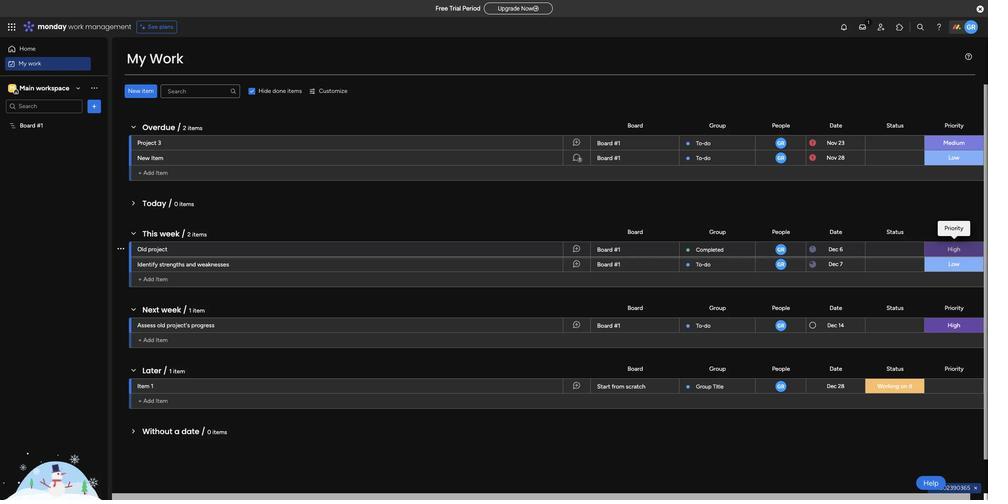 Task type: locate. For each thing, give the bounding box(es) containing it.
people
[[772, 122, 790, 129], [772, 229, 790, 236], [772, 305, 790, 312], [772, 366, 790, 373]]

upgrade now
[[498, 5, 533, 12]]

#1 for 5th board #1 link from the top
[[614, 323, 621, 330]]

dec for dec 28
[[827, 383, 837, 390]]

1 status from the top
[[887, 122, 904, 129]]

item 1
[[137, 383, 153, 390]]

low
[[949, 154, 960, 162], [949, 261, 960, 268]]

0 vertical spatial low
[[949, 154, 960, 162]]

do
[[705, 140, 711, 147], [705, 155, 711, 162], [705, 262, 711, 268], [705, 323, 711, 329]]

2 + add item from the top
[[138, 276, 168, 283]]

completed
[[696, 247, 724, 253]]

/ right later
[[163, 366, 167, 376]]

+ add item down assess in the left of the page
[[138, 337, 168, 344]]

#1 inside list box
[[37, 122, 43, 129]]

group for overdue /
[[710, 122, 726, 129]]

from
[[612, 384, 625, 391]]

greg robinson image
[[965, 20, 978, 34], [775, 320, 788, 332], [775, 381, 788, 393]]

add down identify
[[143, 276, 154, 283]]

apps image
[[896, 23, 904, 31]]

overdue
[[143, 122, 175, 133]]

+ add item down identify
[[138, 276, 168, 283]]

group for later /
[[710, 366, 726, 373]]

free
[[436, 5, 448, 12]]

1 vertical spatial week
[[161, 305, 181, 315]]

main workspace
[[19, 84, 69, 92]]

item right later
[[173, 368, 185, 375]]

it
[[909, 383, 913, 390]]

2 up and
[[188, 231, 191, 238]]

1 inside later / 1 item
[[169, 368, 172, 375]]

1 vertical spatial new
[[137, 155, 150, 162]]

1 horizontal spatial my
[[127, 49, 146, 68]]

workspace selection element
[[8, 83, 71, 94]]

3 add from the top
[[143, 337, 154, 344]]

1 inside next week / 1 item
[[189, 307, 192, 315]]

customize
[[319, 88, 348, 95]]

menu image
[[966, 53, 973, 60]]

1 image
[[865, 17, 873, 27]]

date up dec 14
[[830, 305, 843, 312]]

add down new item
[[143, 170, 154, 177]]

1 date from the top
[[830, 122, 843, 129]]

to-
[[696, 140, 705, 147], [696, 155, 705, 162], [696, 262, 705, 268], [696, 323, 705, 329]]

add down assess in the left of the page
[[143, 337, 154, 344]]

items inside today / 0 items
[[180, 201, 194, 208]]

1 vertical spatial 2
[[188, 231, 191, 238]]

work for monday
[[68, 22, 84, 32]]

None search field
[[161, 85, 240, 98]]

#1 for first board #1 link
[[614, 140, 621, 147]]

my down home
[[19, 60, 27, 67]]

items up "this week / 2 items"
[[180, 201, 194, 208]]

status
[[887, 122, 904, 129], [887, 229, 904, 236], [887, 305, 904, 312], [887, 366, 904, 373]]

0 horizontal spatial options image
[[90, 102, 99, 111]]

dec 14
[[828, 322, 845, 329]]

2 horizontal spatial item
[[193, 307, 205, 315]]

3 date from the top
[[830, 305, 843, 312]]

0 inside without a date / 0 items
[[207, 429, 211, 436]]

week
[[160, 229, 180, 239], [161, 305, 181, 315]]

1 vertical spatial work
[[28, 60, 41, 67]]

4 people from the top
[[772, 366, 790, 373]]

start from scratch
[[597, 384, 646, 391]]

start
[[597, 384, 611, 391]]

people for later /
[[772, 366, 790, 373]]

1 do from the top
[[705, 140, 711, 147]]

add
[[143, 170, 154, 177], [143, 276, 154, 283], [143, 337, 154, 344], [143, 398, 154, 405]]

2 v2 overdue deadline image from the top
[[810, 154, 817, 162]]

greg robinson image
[[775, 137, 788, 150], [775, 152, 788, 164], [775, 244, 788, 256], [775, 258, 788, 271]]

v2 overdue deadline image left nov 28
[[810, 154, 817, 162]]

2 do from the top
[[705, 155, 711, 162]]

dec 28
[[827, 383, 845, 390]]

dec for dec 7
[[829, 261, 839, 268]]

6
[[840, 246, 843, 253]]

new down project
[[137, 155, 150, 162]]

2 date from the top
[[830, 229, 843, 236]]

nov down nov 23
[[827, 155, 837, 161]]

nov
[[827, 140, 838, 146], [827, 155, 837, 161]]

my inside my work button
[[19, 60, 27, 67]]

see plans
[[148, 23, 173, 30]]

group title
[[696, 384, 724, 390]]

1 horizontal spatial item
[[173, 368, 185, 375]]

1 vertical spatial item
[[193, 307, 205, 315]]

later
[[143, 366, 161, 376]]

2 add from the top
[[143, 276, 154, 283]]

2 to- from the top
[[696, 155, 705, 162]]

monday
[[38, 22, 67, 32]]

board #1 link
[[596, 136, 674, 151], [596, 151, 674, 166], [596, 242, 674, 258], [596, 257, 674, 272], [596, 318, 674, 334]]

now
[[521, 5, 533, 12]]

28 for dec 28
[[839, 383, 845, 390]]

2 nov from the top
[[827, 155, 837, 161]]

new for new item
[[128, 88, 140, 95]]

without
[[143, 427, 173, 437]]

date up dec 6
[[830, 229, 843, 236]]

options image
[[90, 102, 99, 111], [118, 239, 124, 259]]

1 button
[[563, 151, 591, 166]]

board #1
[[20, 122, 43, 129], [597, 140, 621, 147], [597, 155, 621, 162], [597, 247, 621, 254], [597, 261, 621, 269], [597, 323, 621, 330]]

item down the strengths
[[156, 276, 168, 283]]

1 vertical spatial 28
[[839, 383, 845, 390]]

0 horizontal spatial my
[[19, 60, 27, 67]]

items up and
[[192, 231, 207, 238]]

0 horizontal spatial work
[[28, 60, 41, 67]]

work down home
[[28, 60, 41, 67]]

2 inside overdue / 2 items
[[183, 125, 186, 132]]

1 v2 overdue deadline image from the top
[[810, 139, 817, 147]]

options image left old
[[118, 239, 124, 259]]

0 horizontal spatial item
[[142, 88, 154, 95]]

3 + from the top
[[138, 337, 142, 344]]

+ down assess in the left of the page
[[138, 337, 142, 344]]

next week / 1 item
[[143, 305, 205, 315]]

2 low from the top
[[949, 261, 960, 268]]

0 vertical spatial week
[[160, 229, 180, 239]]

priority for next week /
[[945, 305, 964, 312]]

0
[[174, 201, 178, 208], [207, 429, 211, 436]]

0 vertical spatial 28
[[839, 155, 845, 161]]

1 horizontal spatial 0
[[207, 429, 211, 436]]

v2 overdue deadline image
[[810, 139, 817, 147], [810, 154, 817, 162]]

items inside without a date / 0 items
[[213, 429, 227, 436]]

0 vertical spatial 2
[[183, 125, 186, 132]]

new inside button
[[128, 88, 140, 95]]

period
[[463, 5, 481, 12]]

3 priority from the top
[[945, 229, 964, 236]]

item down old
[[156, 337, 168, 344]]

+ down item 1
[[138, 398, 142, 405]]

customize button
[[306, 85, 351, 98]]

/
[[177, 122, 181, 133], [168, 198, 172, 209], [182, 229, 186, 239], [183, 305, 187, 315], [163, 366, 167, 376], [201, 427, 205, 437]]

group
[[710, 122, 726, 129], [710, 229, 726, 236], [710, 305, 726, 312], [710, 366, 726, 373], [696, 384, 712, 390]]

1 horizontal spatial work
[[68, 22, 84, 32]]

v2 overdue deadline image left nov 23
[[810, 139, 817, 147]]

remove image
[[973, 485, 980, 492]]

0 vertical spatial work
[[68, 22, 84, 32]]

hide done items
[[259, 88, 302, 95]]

status for later /
[[887, 366, 904, 373]]

23
[[839, 140, 845, 146]]

item up progress
[[193, 307, 205, 315]]

4 do from the top
[[705, 323, 711, 329]]

2 right the overdue in the left top of the page
[[183, 125, 186, 132]]

1 horizontal spatial options image
[[118, 239, 124, 259]]

week right this
[[160, 229, 180, 239]]

add down item 1
[[143, 398, 154, 405]]

1 to-do from the top
[[696, 140, 711, 147]]

5 priority from the top
[[945, 366, 964, 373]]

priority for later /
[[945, 366, 964, 373]]

options image down workspace options image
[[90, 102, 99, 111]]

28
[[839, 155, 845, 161], [839, 383, 845, 390]]

1 nov from the top
[[827, 140, 838, 146]]

1 vertical spatial high
[[948, 322, 961, 329]]

my for my work
[[127, 49, 146, 68]]

high
[[948, 246, 961, 253], [948, 322, 961, 329]]

1 vertical spatial v2 overdue deadline image
[[810, 154, 817, 162]]

4 to- from the top
[[696, 323, 705, 329]]

1 28 from the top
[[839, 155, 845, 161]]

4 date from the top
[[830, 366, 843, 373]]

week up assess old project's progress
[[161, 305, 181, 315]]

priority for this week /
[[945, 229, 964, 236]]

0 vertical spatial new
[[128, 88, 140, 95]]

items right done
[[288, 88, 302, 95]]

item down my work at the top left of page
[[142, 88, 154, 95]]

id: 302390365 element
[[928, 484, 982, 494]]

item down later
[[137, 383, 150, 390]]

items right the overdue in the left top of the page
[[188, 125, 203, 132]]

0 right the today
[[174, 201, 178, 208]]

work inside button
[[28, 60, 41, 67]]

2
[[183, 125, 186, 132], [188, 231, 191, 238]]

+ down new item
[[138, 170, 142, 177]]

work
[[150, 49, 184, 68]]

4 + add item from the top
[[138, 398, 168, 405]]

item down 3
[[151, 155, 163, 162]]

0 vertical spatial high
[[948, 246, 961, 253]]

date
[[830, 122, 843, 129], [830, 229, 843, 236], [830, 305, 843, 312], [830, 366, 843, 373]]

working on it
[[878, 383, 913, 390]]

option
[[0, 118, 108, 120]]

priority
[[945, 122, 964, 129], [945, 225, 964, 232], [945, 229, 964, 236], [945, 305, 964, 312], [945, 366, 964, 373]]

assess
[[137, 322, 156, 329]]

1 priority from the top
[[945, 122, 964, 129]]

+ down identify
[[138, 276, 142, 283]]

0 vertical spatial options image
[[90, 102, 99, 111]]

1 high from the top
[[948, 246, 961, 253]]

overdue / 2 items
[[143, 122, 203, 133]]

dec for dec 14
[[828, 322, 838, 329]]

home button
[[5, 42, 91, 56]]

my
[[127, 49, 146, 68], [19, 60, 27, 67]]

work for my
[[28, 60, 41, 67]]

dec for dec 6
[[829, 246, 839, 253]]

priority for overdue /
[[945, 122, 964, 129]]

dapulse rightstroke image
[[533, 5, 539, 12]]

item
[[142, 88, 154, 95], [193, 307, 205, 315], [173, 368, 185, 375]]

work
[[68, 22, 84, 32], [28, 60, 41, 67]]

0 horizontal spatial 0
[[174, 201, 178, 208]]

3 status from the top
[[887, 305, 904, 312]]

date up nov 23
[[830, 122, 843, 129]]

items right date
[[213, 429, 227, 436]]

0 vertical spatial nov
[[827, 140, 838, 146]]

2 status from the top
[[887, 229, 904, 236]]

people for this week /
[[772, 229, 790, 236]]

0 right date
[[207, 429, 211, 436]]

my left work
[[127, 49, 146, 68]]

upgrade
[[498, 5, 520, 12]]

0 vertical spatial item
[[142, 88, 154, 95]]

item
[[151, 155, 163, 162], [156, 170, 168, 177], [156, 276, 168, 283], [156, 337, 168, 344], [137, 383, 150, 390], [156, 398, 168, 405]]

2 people from the top
[[772, 229, 790, 236]]

1 vertical spatial low
[[949, 261, 960, 268]]

nov for nov 23
[[827, 140, 838, 146]]

1 vertical spatial 0
[[207, 429, 211, 436]]

2 priority from the top
[[945, 225, 964, 232]]

4 to-do from the top
[[696, 323, 711, 329]]

search everything image
[[917, 23, 925, 31]]

people for next week /
[[772, 305, 790, 312]]

new
[[128, 88, 140, 95], [137, 155, 150, 162]]

later / 1 item
[[143, 366, 185, 376]]

without a date / 0 items
[[143, 427, 227, 437]]

project 3
[[137, 140, 161, 147]]

4 + from the top
[[138, 398, 142, 405]]

0 vertical spatial v2 overdue deadline image
[[810, 139, 817, 147]]

0 horizontal spatial 2
[[183, 125, 186, 132]]

nov 23
[[827, 140, 845, 146]]

+ add item down item 1
[[138, 398, 168, 405]]

strengths
[[159, 261, 185, 269]]

date up dec 28
[[830, 366, 843, 373]]

28 for nov 28
[[839, 155, 845, 161]]

new down my work at the top left of page
[[128, 88, 140, 95]]

dec 6
[[829, 246, 843, 253]]

old project
[[137, 246, 167, 253]]

2 vertical spatial item
[[173, 368, 185, 375]]

nov for nov 28
[[827, 155, 837, 161]]

work right monday
[[68, 22, 84, 32]]

2 28 from the top
[[839, 383, 845, 390]]

hide
[[259, 88, 271, 95]]

3 to- from the top
[[696, 262, 705, 268]]

items inside "this week / 2 items"
[[192, 231, 207, 238]]

help button
[[917, 477, 946, 491]]

1 to- from the top
[[696, 140, 705, 147]]

project
[[137, 140, 157, 147]]

management
[[85, 22, 131, 32]]

1 vertical spatial nov
[[827, 155, 837, 161]]

1 people from the top
[[772, 122, 790, 129]]

+ add item down new item
[[138, 170, 168, 177]]

dapulse close image
[[977, 5, 984, 14]]

0 vertical spatial 0
[[174, 201, 178, 208]]

3 people from the top
[[772, 305, 790, 312]]

#1
[[37, 122, 43, 129], [614, 140, 621, 147], [614, 155, 621, 162], [614, 247, 621, 254], [614, 261, 621, 269], [614, 323, 621, 330]]

1 horizontal spatial 2
[[188, 231, 191, 238]]

nov left 23
[[827, 140, 838, 146]]

status for overdue /
[[887, 122, 904, 129]]

4 priority from the top
[[945, 305, 964, 312]]

Filter dashboard by text search field
[[161, 85, 240, 98]]

4 status from the top
[[887, 366, 904, 373]]



Task type: describe. For each thing, give the bounding box(es) containing it.
board #1 inside board #1 list box
[[20, 122, 43, 129]]

help
[[924, 479, 939, 488]]

see
[[148, 23, 158, 30]]

plans
[[159, 23, 173, 30]]

2 inside "this week / 2 items"
[[188, 231, 191, 238]]

today
[[143, 198, 166, 209]]

new for new item
[[137, 155, 150, 162]]

inbox image
[[859, 23, 867, 31]]

see plans button
[[136, 21, 177, 33]]

3 + add item from the top
[[138, 337, 168, 344]]

select product image
[[8, 23, 16, 31]]

3
[[158, 140, 161, 147]]

project's
[[167, 322, 190, 329]]

start from scratch link
[[596, 379, 674, 395]]

scratch
[[626, 384, 646, 391]]

/ right the today
[[168, 198, 172, 209]]

status for next week /
[[887, 305, 904, 312]]

my for my work
[[19, 60, 27, 67]]

1 greg robinson image from the top
[[775, 137, 788, 150]]

items inside overdue / 2 items
[[188, 125, 203, 132]]

week for next
[[161, 305, 181, 315]]

monday work management
[[38, 22, 131, 32]]

2 + from the top
[[138, 276, 142, 283]]

on
[[901, 383, 908, 390]]

302390365
[[940, 485, 971, 492]]

1 low from the top
[[949, 154, 960, 162]]

old
[[157, 322, 165, 329]]

group for this week /
[[710, 229, 726, 236]]

free trial period
[[436, 5, 481, 12]]

#1 for fourth board #1 link from the top
[[614, 261, 621, 269]]

weaknesses
[[197, 261, 229, 269]]

/ up project's
[[183, 305, 187, 315]]

/ up identify strengths and weaknesses
[[182, 229, 186, 239]]

new item button
[[125, 85, 157, 98]]

medium
[[944, 140, 965, 147]]

m
[[10, 84, 15, 92]]

#1 for 3rd board #1 link
[[614, 247, 621, 254]]

1 vertical spatial options image
[[118, 239, 124, 259]]

assess old project's progress
[[137, 322, 215, 329]]

2 vertical spatial greg robinson image
[[775, 381, 788, 393]]

3 greg robinson image from the top
[[775, 244, 788, 256]]

3 to-do from the top
[[696, 262, 711, 268]]

main
[[19, 84, 34, 92]]

1 vertical spatial greg robinson image
[[775, 320, 788, 332]]

help image
[[935, 23, 944, 31]]

this
[[143, 229, 158, 239]]

notifications image
[[840, 23, 849, 31]]

3 do from the top
[[705, 262, 711, 268]]

status for this week /
[[887, 229, 904, 236]]

a
[[174, 427, 180, 437]]

item inside later / 1 item
[[173, 368, 185, 375]]

2 board #1 link from the top
[[596, 151, 674, 166]]

item inside new item button
[[142, 88, 154, 95]]

1 + add item from the top
[[138, 170, 168, 177]]

0 inside today / 0 items
[[174, 201, 178, 208]]

v2 overdue deadline image for nov 23
[[810, 139, 817, 147]]

upgrade now link
[[484, 2, 553, 14]]

trial
[[450, 5, 461, 12]]

working
[[878, 383, 900, 390]]

date for overdue /
[[830, 122, 843, 129]]

today / 0 items
[[143, 198, 194, 209]]

nov 28
[[827, 155, 845, 161]]

/ right the overdue in the left top of the page
[[177, 122, 181, 133]]

2 greg robinson image from the top
[[775, 152, 788, 164]]

done
[[273, 88, 286, 95]]

item down new item
[[156, 170, 168, 177]]

this week / 2 items
[[143, 229, 207, 239]]

4 board #1 link from the top
[[596, 257, 674, 272]]

date for later /
[[830, 366, 843, 373]]

my work
[[127, 49, 184, 68]]

identify
[[137, 261, 158, 269]]

date for next week /
[[830, 305, 843, 312]]

people for overdue /
[[772, 122, 790, 129]]

1 + from the top
[[138, 170, 142, 177]]

home
[[19, 45, 36, 52]]

/ right date
[[201, 427, 205, 437]]

my work button
[[5, 57, 91, 70]]

dec 7
[[829, 261, 843, 268]]

search image
[[230, 88, 237, 95]]

#1 for fourth board #1 link from the bottom
[[614, 155, 621, 162]]

item inside next week / 1 item
[[193, 307, 205, 315]]

old
[[137, 246, 147, 253]]

workspace image
[[8, 84, 16, 93]]

week for this
[[160, 229, 180, 239]]

title
[[713, 384, 724, 390]]

1 inside 'button'
[[579, 157, 581, 162]]

Search in workspace field
[[18, 101, 71, 111]]

new item
[[128, 88, 154, 95]]

lottie animation element
[[0, 415, 108, 501]]

invite members image
[[877, 23, 886, 31]]

workspace
[[36, 84, 69, 92]]

my work
[[19, 60, 41, 67]]

4 greg robinson image from the top
[[775, 258, 788, 271]]

board #1 list box
[[0, 117, 108, 247]]

2 to-do from the top
[[696, 155, 711, 162]]

1 board #1 link from the top
[[596, 136, 674, 151]]

3 board #1 link from the top
[[596, 242, 674, 258]]

progress
[[191, 322, 215, 329]]

next
[[143, 305, 159, 315]]

0 vertical spatial greg robinson image
[[965, 20, 978, 34]]

date for this week /
[[830, 229, 843, 236]]

new item
[[137, 155, 163, 162]]

1 add from the top
[[143, 170, 154, 177]]

date
[[182, 427, 199, 437]]

board inside list box
[[20, 122, 35, 129]]

id: 302390365
[[932, 485, 971, 492]]

item down later / 1 item
[[156, 398, 168, 405]]

and
[[186, 261, 196, 269]]

project
[[148, 246, 167, 253]]

lottie animation image
[[0, 415, 108, 501]]

identify strengths and weaknesses
[[137, 261, 229, 269]]

4 add from the top
[[143, 398, 154, 405]]

group for next week /
[[710, 305, 726, 312]]

5 board #1 link from the top
[[596, 318, 674, 334]]

v2 overdue deadline image for nov 28
[[810, 154, 817, 162]]

2 high from the top
[[948, 322, 961, 329]]

7
[[840, 261, 843, 268]]

workspace options image
[[90, 84, 99, 92]]

id:
[[932, 485, 939, 492]]

14
[[839, 322, 845, 329]]



Task type: vqa. For each thing, say whether or not it's contained in the screenshot.
The V2 Overdue Deadline image
yes



